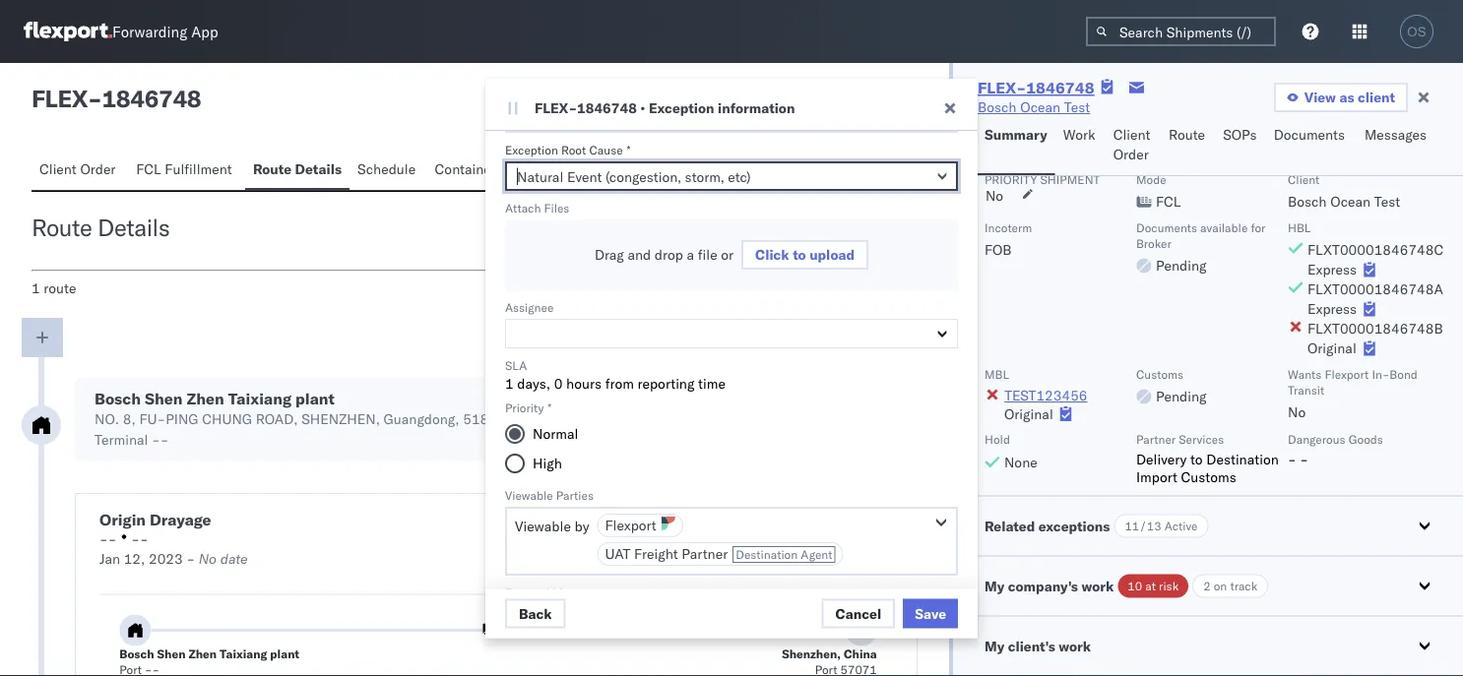 Task type: vqa. For each thing, say whether or not it's contained in the screenshot.
Ocean to the top
yes



Task type: locate. For each thing, give the bounding box(es) containing it.
1 vertical spatial flex-
[[535, 99, 577, 117]]

1 horizontal spatial messages
[[1365, 126, 1427, 143]]

0 horizontal spatial client
[[39, 161, 77, 178]]

china down days,
[[522, 411, 559, 428]]

messages down client
[[1365, 126, 1427, 143]]

express for flxt00001846748a
[[1308, 300, 1357, 317]]

0 horizontal spatial messages
[[657, 161, 719, 178]]

details inside button
[[295, 161, 342, 178]]

my left client's
[[985, 637, 1005, 655]]

2 my from the top
[[985, 637, 1005, 655]]

bosch down 12,
[[119, 647, 154, 662]]

bosch shen zhen taixiang plant
[[119, 647, 300, 662]]

2 on track
[[1204, 579, 1258, 593]]

shipment
[[1041, 171, 1101, 186]]

1 horizontal spatial 1846748
[[577, 99, 637, 117]]

0 horizontal spatial details
[[98, 213, 170, 242]]

pending down broker
[[1156, 257, 1207, 274]]

flex- up the not
[[675, 510, 716, 527]]

no inside wants flexport in-bond transit no
[[1288, 403, 1306, 421]]

flex- up exception root cause *
[[535, 99, 577, 117]]

0 horizontal spatial flex-
[[535, 99, 577, 117]]

work
[[1063, 126, 1096, 143]]

0 horizontal spatial messages button
[[649, 152, 730, 190]]

1 vertical spatial shen
[[157, 647, 186, 662]]

flexport
[[1325, 366, 1369, 381], [605, 517, 657, 534]]

0 horizontal spatial •
[[641, 99, 646, 117]]

0 horizontal spatial delivery
[[588, 511, 638, 528]]

1 inside 'sla 1 days, 0 hours from reporting time'
[[505, 375, 514, 393]]

shen inside bosch shen zhen taixiang plant no. 8, fu-ping chung road, shenzhen, guangdong, 518117, china terminal --
[[145, 389, 183, 409]]

1 horizontal spatial exception
[[649, 99, 715, 117]]

china down cancel button
[[844, 647, 877, 662]]

customs inside partner services delivery to destination import customs
[[1182, 468, 1237, 485]]

taixiang for bosch shen zhen taixiang plant
[[220, 647, 267, 662]]

cancel button
[[822, 599, 896, 629]]

0 vertical spatial shen
[[145, 389, 183, 409]]

destination down services
[[1207, 450, 1279, 467]]

1 vertical spatial *
[[548, 400, 552, 415]]

2 pending from the top
[[1156, 388, 1207, 405]]

fcl inside button
[[136, 161, 161, 178]]

0 vertical spatial work
[[1082, 577, 1114, 594]]

1 vertical spatial zhen
[[189, 647, 217, 662]]

test up flxt00001846748c
[[1375, 193, 1401, 210]]

flex-1846748a
[[675, 510, 785, 527]]

my inside button
[[985, 637, 1005, 655]]

1 horizontal spatial no
[[986, 187, 1004, 204]]

route details up the route
[[32, 213, 170, 242]]

0 vertical spatial customs
[[1137, 366, 1184, 381]]

customs down services
[[1182, 468, 1237, 485]]

ocean inside client bosch ocean test incoterm fob
[[1331, 193, 1371, 210]]

documents inside documents available for broker
[[1137, 220, 1198, 234]]

1 horizontal spatial documents
[[1137, 220, 1198, 234]]

client for the right "client order" button
[[1114, 126, 1151, 143]]

no
[[986, 187, 1004, 204], [1288, 403, 1306, 421], [199, 551, 217, 568]]

messages down flex-1846748 • exception information
[[657, 161, 719, 178]]

client down flex
[[39, 161, 77, 178]]

3
[[606, 564, 614, 581]]

0 horizontal spatial 1846748
[[102, 84, 201, 113]]

1 horizontal spatial delivery
[[1137, 450, 1187, 467]]

work left 10
[[1082, 577, 1114, 594]]

1 vertical spatial messages
[[657, 161, 719, 178]]

order up mode
[[1114, 146, 1149, 163]]

original down test123456
[[1005, 405, 1054, 422]]

viewable for viewable parties
[[505, 488, 553, 503]]

incoterm
[[985, 220, 1033, 234]]

documents down the cause
[[566, 161, 638, 178]]

destination down 1846748a at bottom
[[736, 548, 798, 562]]

from
[[605, 375, 634, 393]]

bosch
[[978, 98, 1017, 116], [1288, 193, 1327, 210], [95, 389, 141, 409], [119, 647, 154, 662]]

documents button down view
[[1266, 117, 1357, 175]]

client order button
[[1106, 117, 1161, 175], [32, 152, 128, 190]]

upload
[[810, 246, 855, 263]]

high
[[533, 455, 562, 472]]

shen up fu-
[[145, 389, 183, 409]]

exception up bol
[[505, 142, 558, 157]]

messages button
[[1357, 117, 1438, 175], [649, 152, 730, 190]]

1 horizontal spatial messages button
[[1357, 117, 1438, 175]]

viewable parties
[[505, 488, 594, 503]]

0 horizontal spatial destination
[[736, 548, 798, 562]]

delivery up import
[[1137, 450, 1187, 467]]

messages button down flex-1846748 • exception information
[[649, 152, 730, 190]]

files
[[544, 200, 570, 215]]

upload document button
[[532, 83, 775, 112]]

1846748 up bosch ocean test
[[1027, 78, 1095, 98]]

message
[[553, 586, 600, 600]]

0 horizontal spatial documents button
[[558, 152, 649, 190]]

1 down the sla
[[505, 375, 514, 393]]

1 vertical spatial route details
[[32, 213, 170, 242]]

fcl fulfillment
[[136, 161, 232, 178]]

client order button right work
[[1106, 117, 1161, 175]]

import
[[1137, 468, 1178, 485]]

view as client
[[1305, 89, 1396, 106]]

client order button down flex
[[32, 152, 128, 190]]

client order up mode
[[1114, 126, 1151, 163]]

* right the cause
[[627, 142, 631, 157]]

flex-1846748 link
[[978, 78, 1095, 98]]

1 vertical spatial delivery
[[588, 511, 638, 528]]

bosch inside bosch ocean test link
[[978, 98, 1017, 116]]

1 horizontal spatial flex-
[[675, 510, 716, 527]]

shen for bosch shen zhen taixiang plant no. 8, fu-ping chung road, shenzhen, guangdong, 518117, china terminal --
[[145, 389, 183, 409]]

hold
[[985, 432, 1011, 447]]

1 pending from the top
[[1156, 257, 1207, 274]]

fcl for fcl
[[1156, 193, 1181, 210]]

partner inside partner services delivery to destination import customs
[[1137, 432, 1176, 447]]

zhen
[[187, 389, 224, 409], [189, 647, 217, 662]]

customs up services
[[1137, 366, 1184, 381]]

priority for priority shipment
[[985, 171, 1038, 186]]

route right the fulfillment
[[253, 161, 292, 178]]

taixiang down date
[[220, 647, 267, 662]]

company's
[[1008, 577, 1079, 594]]

1 vertical spatial no
[[1288, 403, 1306, 421]]

0 horizontal spatial to
[[760, 536, 773, 554]]

customs
[[1137, 366, 1184, 381], [1182, 468, 1237, 485]]

1 horizontal spatial documents button
[[1266, 117, 1357, 175]]

0 vertical spatial flexport
[[1325, 366, 1369, 381]]

1 vertical spatial documents
[[566, 161, 638, 178]]

2 horizontal spatial no
[[1288, 403, 1306, 421]]

1 vertical spatial exception
[[505, 142, 558, 157]]

bosch up hbl
[[1288, 193, 1327, 210]]

flex-1846748a button
[[675, 510, 785, 527]]

to
[[793, 246, 806, 263], [1191, 450, 1203, 467], [760, 536, 773, 554]]

client up mode
[[1114, 126, 1151, 143]]

0 vertical spatial my
[[985, 577, 1005, 594]]

0 vertical spatial express
[[1308, 261, 1357, 278]]

0 vertical spatial flex-
[[978, 78, 1027, 98]]

information
[[718, 99, 795, 117]]

plant inside bosch shen zhen taixiang plant no. 8, fu-ping chung road, shenzhen, guangdong, 518117, china terminal --
[[296, 389, 335, 409]]

shen
[[145, 389, 183, 409], [157, 647, 186, 662]]

2 horizontal spatial client
[[1288, 171, 1320, 186]]

viewable
[[505, 488, 553, 503], [515, 518, 571, 535]]

documents
[[1274, 126, 1345, 143], [566, 161, 638, 178], [1137, 220, 1198, 234]]

bosch up summary
[[978, 98, 1017, 116]]

my client's work
[[985, 637, 1092, 655]]

1 horizontal spatial china
[[844, 647, 877, 662]]

-
[[88, 84, 102, 113], [152, 431, 160, 449], [160, 431, 169, 449], [1288, 450, 1297, 467], [1300, 450, 1309, 467], [99, 531, 108, 548], [108, 531, 117, 548], [131, 531, 140, 548], [140, 531, 148, 548], [187, 551, 195, 568]]

0 vertical spatial messages
[[1365, 126, 1427, 143]]

messages button down client
[[1357, 117, 1438, 175]]

1 vertical spatial details
[[98, 213, 170, 242]]

0 vertical spatial destination
[[1207, 450, 1279, 467]]

0 vertical spatial taixiang
[[228, 389, 292, 409]]

active
[[1165, 519, 1198, 533]]

taixiang inside bosch shen zhen taixiang plant no. 8, fu-ping chung road, shenzhen, guangdong, 518117, china terminal --
[[228, 389, 292, 409]]

route
[[44, 280, 76, 297]]

order down flex - 1846748
[[80, 161, 116, 178]]

documents button up files
[[558, 152, 649, 190]]

route up the route
[[32, 213, 92, 242]]

1 horizontal spatial containers
[[618, 564, 686, 581]]

partner up import
[[1137, 432, 1176, 447]]

1 vertical spatial plant
[[270, 647, 300, 662]]

delivery up "order:"
[[588, 511, 638, 528]]

none
[[1005, 453, 1038, 470]]

1 vertical spatial taixiang
[[220, 647, 267, 662]]

ocean
[[1021, 98, 1061, 116], [1331, 193, 1371, 210]]

1 route
[[32, 280, 76, 297]]

ocean up flxt00001846748c
[[1331, 193, 1371, 210]]

details left schedule
[[295, 161, 342, 178]]

2 vertical spatial flex-
[[675, 510, 716, 527]]

on
[[1214, 579, 1228, 593]]

fcl left the fulfillment
[[136, 161, 161, 178]]

priority down days,
[[505, 400, 544, 415]]

2 vertical spatial route
[[32, 213, 92, 242]]

my
[[985, 577, 1005, 594], [985, 637, 1005, 655]]

0 vertical spatial no
[[986, 187, 1004, 204]]

1 horizontal spatial route details
[[253, 161, 342, 178]]

work button
[[1056, 117, 1106, 175]]

flex- for flex-1846748 • exception information
[[535, 99, 577, 117]]

11/13
[[1125, 519, 1162, 533]]

0 vertical spatial route details
[[253, 161, 342, 178]]

0 horizontal spatial no
[[199, 551, 217, 568]]

bosch for bosch shen zhen taixiang plant
[[119, 647, 154, 662]]

0 vertical spatial viewable
[[505, 488, 553, 503]]

wants flexport in-bond transit no
[[1288, 366, 1418, 421]]

work inside button
[[1059, 637, 1092, 655]]

client up hbl
[[1288, 171, 1320, 186]]

bosch inside client bosch ocean test incoterm fob
[[1288, 193, 1327, 210]]

carrier
[[776, 536, 817, 554]]

1 vertical spatial flexport
[[605, 517, 657, 534]]

route details left schedule
[[253, 161, 342, 178]]

1 horizontal spatial to
[[793, 246, 806, 263]]

exception
[[649, 99, 715, 117], [505, 142, 558, 157]]

test inside client bosch ocean test incoterm fob
[[1375, 193, 1401, 210]]

0 horizontal spatial china
[[522, 411, 559, 428]]

order inside client order
[[1114, 146, 1149, 163]]

documents up broker
[[1137, 220, 1198, 234]]

transit
[[1288, 382, 1325, 397]]

bosch up no.
[[95, 389, 141, 409]]

flexport inside wants flexport in-bond transit no
[[1325, 366, 1369, 381]]

test up work
[[1065, 98, 1091, 116]]

0 horizontal spatial ocean
[[1021, 98, 1061, 116]]

1 vertical spatial work
[[1059, 637, 1092, 655]]

•
[[641, 99, 646, 117], [675, 536, 679, 554]]

taixiang up road, on the left of page
[[228, 389, 292, 409]]

1846748 up the cause
[[577, 99, 637, 117]]

plant for bosch shen zhen taixiang plant
[[270, 647, 300, 662]]

no up the incoterm
[[986, 187, 1004, 204]]

0 vertical spatial china
[[522, 411, 559, 428]]

containers down freight
[[618, 564, 686, 581]]

at
[[1146, 579, 1156, 593]]

0 vertical spatial zhen
[[187, 389, 224, 409]]

1 vertical spatial ocean
[[1331, 193, 1371, 210]]

0 vertical spatial fcl
[[136, 161, 161, 178]]

12,
[[124, 551, 145, 568]]

1 horizontal spatial order
[[1114, 146, 1149, 163]]

0 vertical spatial original
[[1308, 339, 1357, 357]]

0 horizontal spatial priority
[[505, 400, 544, 415]]

express up "flxt00001846748a"
[[1308, 261, 1357, 278]]

assignees
[[738, 161, 801, 178]]

1 vertical spatial viewable
[[515, 518, 571, 535]]

1846748 down 'forwarding' on the left
[[102, 84, 201, 113]]

1 vertical spatial to
[[1191, 450, 1203, 467]]

fcl down mode
[[1156, 193, 1181, 210]]

priority
[[985, 171, 1038, 186], [505, 400, 544, 415]]

dangerous
[[1288, 432, 1346, 447]]

bosch inside bosch shen zhen taixiang plant no. 8, fu-ping chung road, shenzhen, guangdong, 518117, china terminal --
[[95, 389, 141, 409]]

work right client's
[[1059, 637, 1092, 655]]

flex- up bosch ocean test
[[978, 78, 1027, 98]]

flex
[[32, 84, 88, 113]]

viewable down high
[[505, 488, 553, 503]]

0
[[554, 375, 563, 393]]

as
[[1340, 89, 1355, 106]]

cancel
[[836, 605, 882, 622]]

express
[[1308, 261, 1357, 278], [1308, 300, 1357, 317]]

1 vertical spatial partner
[[682, 546, 728, 563]]

priority down summary
[[985, 171, 1038, 186]]

1 vertical spatial pending
[[1156, 388, 1207, 405]]

express up flxt00001846748b
[[1308, 300, 1357, 317]]

fcl
[[136, 161, 161, 178], [1156, 193, 1181, 210]]

0 horizontal spatial documents
[[566, 161, 638, 178]]

zhen inside bosch shen zhen taixiang plant no. 8, fu-ping chung road, shenzhen, guangdong, 518117, china terminal --
[[187, 389, 224, 409]]

1 express from the top
[[1308, 261, 1357, 278]]

ocean down flex-1846748
[[1021, 98, 1061, 116]]

shenzhen,
[[302, 411, 380, 428]]

documents down view
[[1274, 126, 1345, 143]]

0 horizontal spatial client order
[[39, 161, 116, 178]]

partner left sent
[[682, 546, 728, 563]]

test123456 button
[[1005, 387, 1088, 404]]

to right sent
[[760, 536, 773, 554]]

flxt00001846748c
[[1308, 241, 1444, 258]]

work
[[1082, 577, 1114, 594], [1059, 637, 1092, 655]]

no down transit
[[1288, 403, 1306, 421]]

2 vertical spatial documents
[[1137, 220, 1198, 234]]

viewable down viewable parties
[[515, 518, 571, 535]]

0 vertical spatial 1
[[32, 280, 40, 297]]

client order
[[1114, 126, 1151, 163], [39, 161, 116, 178]]

1 vertical spatial my
[[985, 637, 1005, 655]]

details down fcl fulfillment
[[98, 213, 170, 242]]

flexport left the in-
[[1325, 366, 1369, 381]]

zhen for bosch shen zhen taixiang plant
[[189, 647, 217, 662]]

flex-
[[978, 78, 1027, 98], [535, 99, 577, 117], [675, 510, 716, 527]]

2 express from the top
[[1308, 300, 1357, 317]]

0 horizontal spatial client order button
[[32, 152, 128, 190]]

client order down flex
[[39, 161, 116, 178]]

0 vertical spatial delivery
[[1137, 450, 1187, 467]]

to right the click
[[793, 246, 806, 263]]

1 horizontal spatial flexport
[[1325, 366, 1369, 381]]

-- up 12,
[[131, 531, 148, 548]]

pending up services
[[1156, 388, 1207, 405]]

flex- for flex-1846748a
[[675, 510, 716, 527]]

-- up jan
[[99, 531, 117, 548]]

bosch for bosch shen zhen taixiang plant no. 8, fu-ping chung road, shenzhen, guangdong, 518117, china terminal --
[[95, 389, 141, 409]]

exception left information
[[649, 99, 715, 117]]

flexport up uat
[[605, 517, 657, 534]]

containers left bol
[[435, 161, 503, 178]]

0 vertical spatial priority
[[985, 171, 1038, 186]]

1 horizontal spatial •
[[675, 536, 679, 554]]

1 left the route
[[32, 280, 40, 297]]

1 vertical spatial original
[[1005, 405, 1054, 422]]

containers inside button
[[435, 161, 503, 178]]

1 horizontal spatial original
[[1308, 339, 1357, 357]]

8,
[[123, 411, 136, 428]]

0 horizontal spatial order
[[80, 161, 116, 178]]

to down services
[[1191, 450, 1203, 467]]

10 at risk
[[1128, 579, 1179, 593]]

0 horizontal spatial flexport
[[605, 517, 657, 534]]

0 horizontal spatial route details
[[32, 213, 170, 242]]

1 horizontal spatial partner
[[1137, 432, 1176, 447]]

0 vertical spatial exception
[[649, 99, 715, 117]]

1846748
[[1027, 78, 1095, 98], [102, 84, 201, 113], [577, 99, 637, 117]]

1 horizontal spatial test
[[1375, 193, 1401, 210]]

0 horizontal spatial containers
[[435, 161, 503, 178]]

not sent to carrier
[[703, 536, 817, 554]]

0 vertical spatial partner
[[1137, 432, 1176, 447]]

shen down the jan 12, 2023 - no date
[[157, 647, 186, 662]]

* up "normal"
[[548, 400, 552, 415]]

client's
[[1008, 637, 1056, 655]]

1 my from the top
[[985, 577, 1005, 594]]

bosch ocean test link
[[978, 98, 1091, 117]]

click
[[756, 246, 790, 263]]

original up wants
[[1308, 339, 1357, 357]]

back
[[519, 605, 552, 622]]

no left date
[[199, 551, 217, 568]]

a
[[687, 246, 695, 263]]

route left sops
[[1169, 126, 1206, 143]]

test123456
[[1005, 387, 1088, 404]]

priority shipment
[[985, 171, 1101, 186]]

1 horizontal spatial destination
[[1207, 450, 1279, 467]]

0 horizontal spatial test
[[1065, 98, 1091, 116]]

my left company's
[[985, 577, 1005, 594]]



Task type: describe. For each thing, give the bounding box(es) containing it.
flxt00001846748a
[[1308, 280, 1444, 297]]

fcl fulfillment button
[[128, 152, 245, 190]]

taixiang for bosch shen zhen taixiang plant no. 8, fu-ping chung road, shenzhen, guangdong, 518117, china terminal --
[[228, 389, 292, 409]]

work for my company's work
[[1082, 577, 1114, 594]]

drag
[[595, 246, 624, 263]]

sla 1 days, 0 hours from reporting time
[[505, 358, 726, 393]]

518117,
[[463, 411, 519, 428]]

1846748a
[[716, 510, 785, 527]]

summary
[[985, 126, 1048, 143]]

1 horizontal spatial *
[[627, 142, 631, 157]]

documents for documents available for broker
[[1137, 220, 1198, 234]]

order for the right "client order" button
[[1114, 146, 1149, 163]]

1 horizontal spatial client order
[[1114, 126, 1151, 163]]

click to upload
[[756, 246, 855, 263]]

wants
[[1288, 366, 1322, 381]]

flex-1846748
[[978, 78, 1095, 98]]

save
[[915, 605, 947, 622]]

1 vertical spatial containers
[[618, 564, 686, 581]]

my client's work button
[[953, 617, 1464, 676]]

shenzhen,
[[782, 647, 841, 662]]

for
[[1251, 220, 1266, 234]]

route button
[[1161, 117, 1216, 175]]

Natural Event (congestion, storm, etc) text field
[[505, 162, 958, 191]]

external message
[[505, 586, 600, 600]]

1 vertical spatial china
[[844, 647, 877, 662]]

flxt00001846748b
[[1308, 320, 1444, 337]]

documents available for broker
[[1137, 220, 1266, 250]]

view as client button
[[1274, 83, 1409, 112]]

schedule
[[358, 161, 416, 178]]

my for my company's work
[[985, 577, 1005, 594]]

1846748 for flex-1846748 • exception information
[[577, 99, 637, 117]]

bol button
[[515, 152, 558, 190]]

days,
[[517, 375, 551, 393]]

zhen for bosch shen zhen taixiang plant no. 8, fu-ping chung road, shenzhen, guangdong, 518117, china terminal --
[[187, 389, 224, 409]]

11/13 active
[[1125, 519, 1198, 533]]

cause
[[589, 142, 623, 157]]

external
[[505, 586, 550, 600]]

1 horizontal spatial client order button
[[1106, 117, 1161, 175]]

time
[[698, 375, 726, 393]]

Search Shipments (/) text field
[[1086, 17, 1277, 46]]

forwarding app link
[[24, 22, 218, 41]]

route inside button
[[1169, 126, 1206, 143]]

flex- for flex-1846748
[[978, 78, 1027, 98]]

order for leftmost "client order" button
[[80, 161, 116, 178]]

freight
[[634, 546, 678, 563]]

track
[[1231, 579, 1258, 593]]

flex-1846748 • exception information
[[535, 99, 795, 117]]

fu-
[[139, 411, 166, 428]]

forwarding app
[[112, 22, 218, 41]]

documents for the left documents button
[[566, 161, 638, 178]]

destination inside 'uat freight partner destination agent'
[[736, 548, 798, 562]]

0 horizontal spatial partner
[[682, 546, 728, 563]]

1 vertical spatial •
[[675, 536, 679, 554]]

mbl
[[985, 366, 1010, 381]]

client bosch ocean test incoterm fob
[[985, 171, 1401, 258]]

flex - 1846748
[[32, 84, 201, 113]]

summary button
[[977, 117, 1056, 175]]

bol
[[523, 161, 550, 178]]

bosch for bosch ocean test
[[978, 98, 1017, 116]]

fob
[[985, 241, 1012, 258]]

uat
[[605, 546, 631, 563]]

2 vertical spatial to
[[760, 536, 773, 554]]

sops button
[[1216, 117, 1266, 175]]

delivery order:
[[588, 511, 638, 548]]

work for my client's work
[[1059, 637, 1092, 655]]

save button
[[903, 599, 958, 629]]

pending for customs
[[1156, 388, 1207, 405]]

0 horizontal spatial *
[[548, 400, 552, 415]]

uat freight partner destination agent
[[605, 546, 833, 563]]

agent
[[801, 548, 833, 562]]

date
[[220, 551, 248, 568]]

partner services delivery to destination import customs
[[1137, 432, 1279, 485]]

available
[[1201, 220, 1248, 234]]

attach
[[505, 200, 541, 215]]

ping
[[166, 411, 199, 428]]

priority *
[[505, 400, 552, 415]]

os button
[[1395, 9, 1440, 54]]

1846748 for flex-1846748
[[1027, 78, 1095, 98]]

road,
[[256, 411, 298, 428]]

my for my client's work
[[985, 637, 1005, 655]]

forwarding
[[112, 22, 187, 41]]

or
[[721, 246, 734, 263]]

route inside button
[[253, 161, 292, 178]]

0 horizontal spatial 1
[[32, 280, 40, 297]]

flexport. image
[[24, 22, 112, 41]]

normal
[[533, 426, 578, 443]]

related exceptions
[[985, 517, 1111, 534]]

pending for documents available for broker
[[1156, 257, 1207, 274]]

shen for bosch shen zhen taixiang plant
[[157, 647, 186, 662]]

guangdong,
[[384, 411, 460, 428]]

fcl for fcl fulfillment
[[136, 161, 161, 178]]

hours
[[566, 375, 602, 393]]

route details button
[[245, 152, 350, 190]]

exception root cause *
[[505, 142, 631, 157]]

1 -- from the left
[[99, 531, 117, 548]]

mode
[[1137, 171, 1167, 186]]

0 horizontal spatial exception
[[505, 142, 558, 157]]

client for leftmost "client order" button
[[39, 161, 77, 178]]

2 -- from the left
[[131, 531, 148, 548]]

exceptions
[[1039, 517, 1111, 534]]

client
[[1358, 89, 1396, 106]]

sla
[[505, 358, 527, 373]]

shenzhen, china
[[782, 647, 877, 662]]

delivery inside partner services delivery to destination import customs
[[1137, 450, 1187, 467]]

broker
[[1137, 235, 1172, 250]]

route details inside button
[[253, 161, 342, 178]]

bosch ocean test
[[978, 98, 1091, 116]]

bosch shen zhen taixiang plant no. 8, fu-ping chung road, shenzhen, guangdong, 518117, china terminal --
[[95, 389, 559, 449]]

viewable for viewable by
[[515, 518, 571, 535]]

2023
[[149, 551, 183, 568]]

0 vertical spatial test
[[1065, 98, 1091, 116]]

my company's work
[[985, 577, 1114, 594]]

priority for priority *
[[505, 400, 544, 415]]

3 containers
[[606, 564, 686, 581]]

express for flxt00001846748c
[[1308, 261, 1357, 278]]

file
[[698, 246, 718, 263]]

plant for bosch shen zhen taixiang plant no. 8, fu-ping chung road, shenzhen, guangdong, 518117, china terminal --
[[296, 389, 335, 409]]

app
[[191, 22, 218, 41]]

flexport inside button
[[605, 517, 657, 534]]

to inside button
[[793, 246, 806, 263]]

destination inside partner services delivery to destination import customs
[[1207, 450, 1279, 467]]

china inside bosch shen zhen taixiang plant no. 8, fu-ping chung road, shenzhen, guangdong, 518117, china terminal --
[[522, 411, 559, 428]]

upload document
[[546, 88, 664, 106]]

chung
[[202, 411, 252, 428]]

to inside partner services delivery to destination import customs
[[1191, 450, 1203, 467]]

assignee
[[505, 300, 554, 315]]

assignees button
[[730, 152, 813, 190]]

sent
[[729, 536, 756, 554]]

sops
[[1224, 126, 1257, 143]]

client inside client bosch ocean test incoterm fob
[[1288, 171, 1320, 186]]

documents for the right documents button
[[1274, 126, 1345, 143]]



